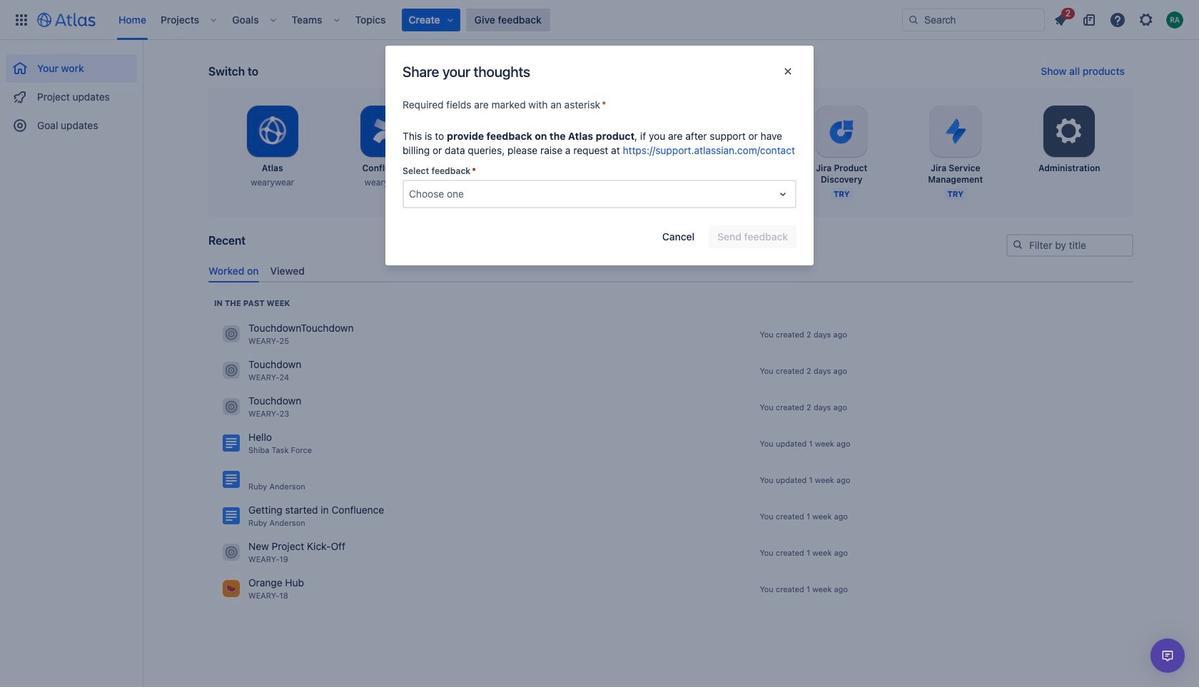 Task type: vqa. For each thing, say whether or not it's contained in the screenshot.
:clap: image
no



Task type: locate. For each thing, give the bounding box(es) containing it.
help image
[[1109, 11, 1127, 28]]

2 townsquare image from the top
[[223, 581, 240, 598]]

1 townsquare image from the top
[[223, 544, 240, 561]]

0 vertical spatial townsquare image
[[223, 326, 240, 343]]

close modal image
[[780, 63, 797, 80]]

tab list
[[203, 259, 1139, 283]]

townsquare image
[[223, 326, 240, 343], [223, 362, 240, 379], [223, 399, 240, 416]]

top element
[[9, 0, 902, 40]]

0 vertical spatial townsquare image
[[223, 544, 240, 561]]

Search field
[[902, 8, 1045, 31]]

3 townsquare image from the top
[[223, 399, 240, 416]]

group
[[6, 40, 137, 144]]

heading
[[214, 298, 290, 309]]

confluence image
[[223, 471, 240, 489], [223, 508, 240, 525]]

None search field
[[902, 8, 1045, 31]]

None text field
[[409, 187, 412, 201]]

1 vertical spatial townsquare image
[[223, 581, 240, 598]]

1 vertical spatial confluence image
[[223, 508, 240, 525]]

townsquare image
[[223, 544, 240, 561], [223, 581, 240, 598]]

banner
[[0, 0, 1199, 40]]

1 vertical spatial townsquare image
[[223, 362, 240, 379]]

2 vertical spatial townsquare image
[[223, 399, 240, 416]]

0 vertical spatial confluence image
[[223, 471, 240, 489]]



Task type: describe. For each thing, give the bounding box(es) containing it.
settings image
[[1053, 114, 1087, 148]]

1 confluence image from the top
[[223, 471, 240, 489]]

search image
[[1012, 239, 1024, 251]]

open intercom messenger image
[[1159, 648, 1177, 665]]

2 townsquare image from the top
[[223, 362, 240, 379]]

open image
[[775, 186, 792, 203]]

2 confluence image from the top
[[223, 508, 240, 525]]

confluence image
[[223, 435, 240, 452]]

search image
[[908, 14, 920, 25]]

Filter by title field
[[1008, 236, 1132, 256]]

1 townsquare image from the top
[[223, 326, 240, 343]]



